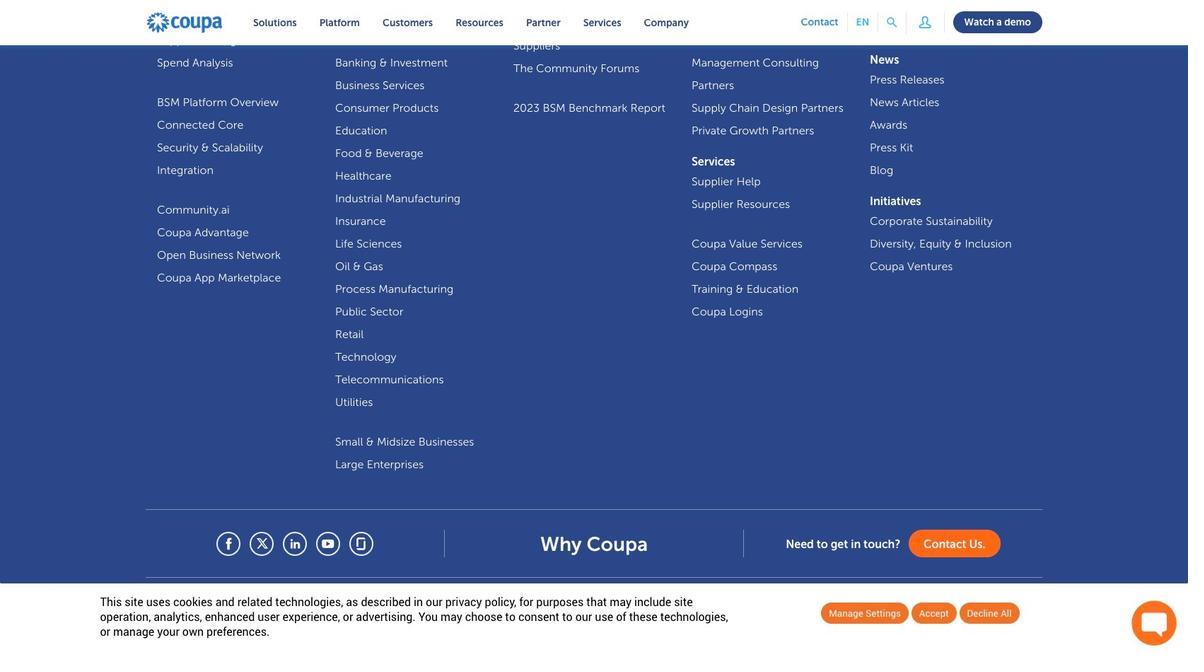 Task type: vqa. For each thing, say whether or not it's contained in the screenshot.
the Staff members talking image
no



Task type: describe. For each thing, give the bounding box(es) containing it.
platform_user_centric image
[[915, 12, 936, 32]]

twitter image
[[251, 533, 273, 554]]

facebook image
[[218, 533, 239, 554]]

mag glass image
[[888, 18, 898, 28]]



Task type: locate. For each thing, give the bounding box(es) containing it.
glassdoor image
[[351, 533, 372, 554]]

linkedin image
[[284, 533, 306, 554]]

home image
[[146, 11, 224, 34]]

youtube image
[[318, 533, 339, 554]]



